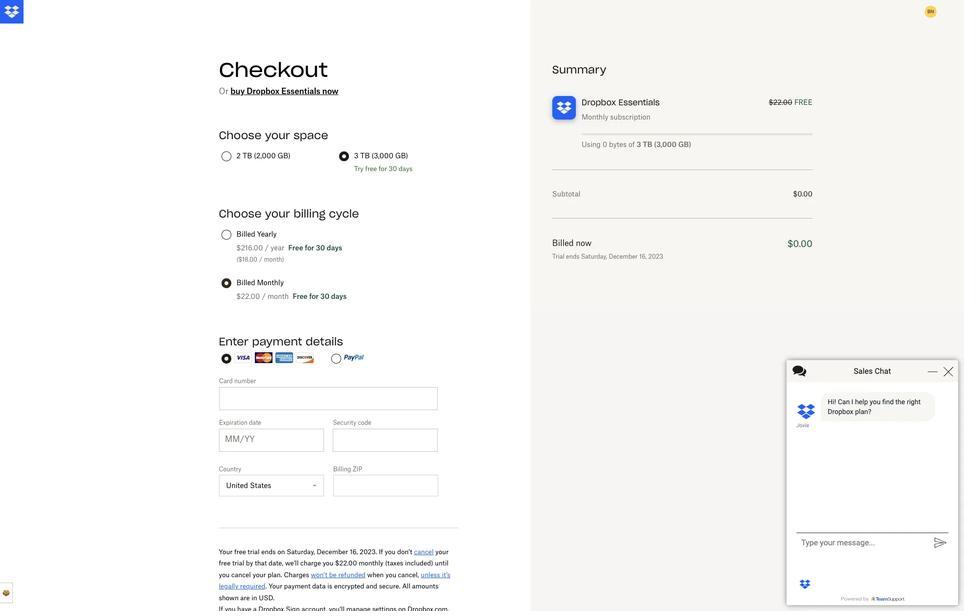 Task type: vqa. For each thing, say whether or not it's contained in the screenshot.
the right GB)
yes



Task type: locate. For each thing, give the bounding box(es) containing it.
2 choose from the top
[[219, 207, 262, 221]]

0 vertical spatial /
[[265, 244, 269, 252]]

/ left month)
[[259, 256, 262, 263]]

2 vertical spatial /
[[262, 292, 266, 301]]

tb up try
[[360, 152, 370, 160]]

choose for choose your billing cycle
[[219, 207, 262, 221]]

enter
[[219, 335, 249, 349]]

3
[[637, 140, 641, 149], [354, 152, 359, 160]]

$22.00 for $22.00 / month free for 30 days
[[237, 292, 260, 301]]

billed yearly
[[237, 230, 277, 238]]

$22.00 / month free for 30 days
[[237, 292, 347, 301]]

1 vertical spatial dropbox
[[582, 98, 616, 107]]

checkout
[[219, 57, 328, 82]]

None radio
[[331, 354, 341, 364]]

now inside billed now trial ends saturday, december 16, 2023
[[576, 238, 592, 248]]

0 vertical spatial monthly
[[582, 113, 609, 121]]

billed for monthly
[[237, 278, 255, 287]]

2 horizontal spatial $22.00
[[769, 98, 793, 106]]

1 vertical spatial 3
[[354, 152, 359, 160]]

1 horizontal spatial $22.00
[[335, 560, 357, 567]]

mastercard image
[[255, 353, 272, 364]]

free inside "$216.00 / year free for 30 days ($18.00 / month)"
[[288, 244, 303, 252]]

trial inside your free trial by that date, we'll charge you $22.00 monthly (taxes included) until you cancel your plan. charges
[[232, 560, 244, 567]]

2 horizontal spatial free
[[365, 165, 377, 173]]

in
[[252, 594, 257, 602]]

progress bar
[[582, 133, 813, 135]]

30
[[389, 165, 397, 173], [316, 244, 325, 252], [320, 292, 330, 301]]

billed inside billed now trial ends saturday, december 16, 2023
[[553, 238, 574, 248]]

1 horizontal spatial 16,
[[640, 253, 647, 260]]

days
[[399, 165, 413, 173], [327, 244, 342, 252], [331, 292, 347, 301]]

ends inside billed now trial ends saturday, december 16, 2023
[[566, 253, 580, 260]]

dropbox up monthly subscription
[[582, 98, 616, 107]]

trial up by
[[248, 548, 260, 556]]

$22.00 down billed monthly
[[237, 292, 260, 301]]

cancel down by
[[231, 571, 251, 579]]

usd.
[[259, 594, 275, 602]]

2 horizontal spatial tb
[[643, 140, 653, 149]]

1 vertical spatial december
[[317, 548, 348, 556]]

1 horizontal spatial trial
[[248, 548, 260, 556]]

for
[[379, 165, 387, 173], [305, 244, 314, 252], [309, 292, 319, 301]]

0 vertical spatial december
[[609, 253, 638, 260]]

choose
[[219, 128, 262, 142], [219, 207, 262, 221]]

1 horizontal spatial dropbox
[[582, 98, 616, 107]]

0 vertical spatial your
[[219, 548, 233, 556]]

trial for ends
[[248, 548, 260, 556]]

your inside . your payment data is encrypted and secure. all amounts shown are in usd.
[[269, 583, 282, 590]]

0 horizontal spatial 16,
[[350, 548, 358, 556]]

1 vertical spatial payment
[[284, 583, 311, 590]]

billed now trial ends saturday, december 16, 2023
[[553, 238, 663, 260]]

0 vertical spatial saturday,
[[581, 253, 607, 260]]

using
[[582, 140, 601, 149]]

free right try
[[365, 165, 377, 173]]

checkout or buy dropbox essentials now
[[219, 57, 339, 96]]

2 vertical spatial 30
[[320, 292, 330, 301]]

days for $22.00 / month free for 30 days
[[331, 292, 347, 301]]

free inside your free trial by that date, we'll charge you $22.00 monthly (taxes included) until you cancel your plan. charges
[[219, 560, 231, 567]]

trial
[[248, 548, 260, 556], [232, 560, 244, 567]]

16, left 2023
[[640, 253, 647, 260]]

billing
[[333, 466, 351, 473]]

1 vertical spatial free
[[293, 292, 308, 301]]

1 vertical spatial ends
[[261, 548, 276, 556]]

cancel inside your free trial by that date, we'll charge you $22.00 monthly (taxes included) until you cancel your plan. charges
[[231, 571, 251, 579]]

$22.00 inside summary list
[[769, 98, 793, 106]]

option group
[[217, 353, 460, 377]]

None radio
[[221, 354, 231, 364]]

2 vertical spatial days
[[331, 292, 347, 301]]

30 for $22.00 / month free for 30 days
[[320, 292, 330, 301]]

1 vertical spatial cancel
[[231, 571, 251, 579]]

monthly subscription
[[582, 113, 651, 121]]

try free for 30 days
[[354, 165, 413, 173]]

30 down the billing
[[316, 244, 325, 252]]

payment down "charges"
[[284, 583, 311, 590]]

0 horizontal spatial december
[[317, 548, 348, 556]]

0 vertical spatial (3,000
[[654, 140, 677, 149]]

/
[[265, 244, 269, 252], [259, 256, 262, 263], [262, 292, 266, 301]]

0 horizontal spatial dropbox
[[247, 86, 280, 96]]

0 horizontal spatial gb)
[[278, 152, 291, 160]]

billed up trial
[[553, 238, 574, 248]]

days inside "$216.00 / year free for 30 days ($18.00 / month)"
[[327, 244, 342, 252]]

tb for 3 tb (3,000 gb)
[[360, 152, 370, 160]]

0 vertical spatial $0.00
[[793, 190, 813, 198]]

free for free for 30 days
[[293, 292, 308, 301]]

(3,000 up try free for 30 days
[[372, 152, 394, 160]]

tb inside summary list
[[643, 140, 653, 149]]

1 vertical spatial free
[[234, 548, 246, 556]]

/ left year
[[265, 244, 269, 252]]

ends right trial
[[566, 253, 580, 260]]

for inside "$216.00 / year free for 30 days ($18.00 / month)"
[[305, 244, 314, 252]]

0 vertical spatial free
[[365, 165, 377, 173]]

paypal image
[[344, 354, 364, 362]]

$0.00
[[793, 190, 813, 198], [788, 238, 813, 249]]

cancel
[[414, 548, 434, 556], [231, 571, 251, 579]]

0 vertical spatial now
[[322, 86, 339, 96]]

cancel link
[[414, 548, 434, 556]]

0 horizontal spatial saturday,
[[287, 548, 315, 556]]

0 vertical spatial trial
[[248, 548, 260, 556]]

choose your space
[[219, 128, 328, 142]]

payment up amex image
[[252, 335, 302, 349]]

1 horizontal spatial 3
[[637, 140, 641, 149]]

2 vertical spatial $22.00
[[335, 560, 357, 567]]

monthly up the month
[[257, 278, 284, 287]]

your up legally
[[219, 548, 233, 556]]

1 vertical spatial billed
[[553, 238, 574, 248]]

0 vertical spatial dropbox
[[247, 86, 280, 96]]

billed monthly
[[237, 278, 284, 287]]

free up legally
[[219, 560, 231, 567]]

0 vertical spatial free
[[288, 244, 303, 252]]

free for ($18.00 / month)
[[288, 244, 303, 252]]

your right .
[[269, 583, 282, 590]]

payment
[[252, 335, 302, 349], [284, 583, 311, 590]]

your
[[219, 548, 233, 556], [269, 583, 282, 590]]

0 vertical spatial 16,
[[640, 253, 647, 260]]

1 horizontal spatial now
[[576, 238, 592, 248]]

dropbox essentials
[[582, 98, 660, 107]]

1 vertical spatial for
[[305, 244, 314, 252]]

1 horizontal spatial ends
[[566, 253, 580, 260]]

1 choose from the top
[[219, 128, 262, 142]]

your up (2,000
[[265, 128, 290, 142]]

1 vertical spatial your
[[269, 583, 282, 590]]

won't be refunded link
[[311, 571, 366, 579]]

1 horizontal spatial (3,000
[[654, 140, 677, 149]]

0 horizontal spatial ends
[[261, 548, 276, 556]]

0 vertical spatial billed
[[237, 230, 255, 238]]

. your payment data is encrypted and secure. all amounts shown are in usd.
[[219, 583, 439, 602]]

0 vertical spatial payment
[[252, 335, 302, 349]]

16,
[[640, 253, 647, 260], [350, 548, 358, 556]]

you
[[385, 548, 396, 556], [323, 560, 334, 567], [219, 571, 230, 579], [386, 571, 396, 579]]

1 vertical spatial days
[[327, 244, 342, 252]]

.
[[266, 583, 267, 590]]

1 horizontal spatial december
[[609, 253, 638, 260]]

until
[[435, 560, 449, 567]]

/ down billed monthly
[[262, 292, 266, 301]]

for down 3 tb (3,000 gb)
[[379, 165, 387, 173]]

cancel up included)
[[414, 548, 434, 556]]

essentials up subscription
[[619, 98, 660, 107]]

billing zip
[[333, 466, 362, 473]]

free for try free for 30 days
[[365, 165, 377, 173]]

days for $216.00 / year free for 30 days ($18.00 / month)
[[327, 244, 342, 252]]

december inside billed now trial ends saturday, december 16, 2023
[[609, 253, 638, 260]]

trial left by
[[232, 560, 244, 567]]

1 vertical spatial 16,
[[350, 548, 358, 556]]

don't
[[397, 548, 413, 556]]

1 horizontal spatial tb
[[360, 152, 370, 160]]

1 vertical spatial trial
[[232, 560, 244, 567]]

unless it's legally required link
[[219, 571, 451, 590]]

1 horizontal spatial cancel
[[414, 548, 434, 556]]

by
[[246, 560, 253, 567]]

free right year
[[288, 244, 303, 252]]

0 vertical spatial ends
[[566, 253, 580, 260]]

30 down 3 tb (3,000 gb)
[[389, 165, 397, 173]]

0 vertical spatial 3
[[637, 140, 641, 149]]

/ for monthly
[[262, 292, 266, 301]]

1 vertical spatial (3,000
[[372, 152, 394, 160]]

dropbox
[[247, 86, 280, 96], [582, 98, 616, 107]]

for right year
[[305, 244, 314, 252]]

30 inside "$216.00 / year free for 30 days ($18.00 / month)"
[[316, 244, 325, 252]]

0 horizontal spatial (3,000
[[372, 152, 394, 160]]

0 vertical spatial $22.00
[[769, 98, 793, 106]]

saturday, right trial
[[581, 253, 607, 260]]

all
[[402, 583, 411, 590]]

0 horizontal spatial now
[[322, 86, 339, 96]]

1 vertical spatial $22.00
[[237, 292, 260, 301]]

for right the month
[[309, 292, 319, 301]]

0 vertical spatial for
[[379, 165, 387, 173]]

1 horizontal spatial essentials
[[619, 98, 660, 107]]

buy dropbox essentials now link
[[231, 86, 339, 96]]

billed right billed monthly option
[[237, 278, 255, 287]]

$22.00 up refunded
[[335, 560, 357, 567]]

essentials down checkout
[[281, 86, 321, 96]]

(3,000
[[654, 140, 677, 149], [372, 152, 394, 160]]

free right the month
[[293, 292, 308, 301]]

essentials
[[281, 86, 321, 96], [619, 98, 660, 107]]

billed
[[237, 230, 255, 238], [553, 238, 574, 248], [237, 278, 255, 287]]

cancel,
[[398, 571, 419, 579]]

of
[[629, 140, 635, 149]]

billing
[[294, 207, 326, 221]]

0 vertical spatial essentials
[[281, 86, 321, 96]]

0 horizontal spatial trial
[[232, 560, 244, 567]]

0 horizontal spatial tb
[[243, 152, 252, 160]]

(3,000 right "of" at the right of the page
[[654, 140, 677, 149]]

1 horizontal spatial your
[[269, 583, 282, 590]]

essentials inside summary list
[[619, 98, 660, 107]]

month
[[268, 292, 289, 301]]

0 horizontal spatial $22.00
[[237, 292, 260, 301]]

monthly up using on the top right of page
[[582, 113, 609, 121]]

summary
[[553, 63, 607, 76]]

ends left on
[[261, 548, 276, 556]]

legally
[[219, 583, 238, 590]]

2 horizontal spatial gb)
[[679, 140, 691, 149]]

0 horizontal spatial essentials
[[281, 86, 321, 96]]

1 vertical spatial 30
[[316, 244, 325, 252]]

$22.00
[[769, 98, 793, 106], [237, 292, 260, 301], [335, 560, 357, 567]]

gb) for 2 tb (2,000 gb)
[[278, 152, 291, 160]]

december
[[609, 253, 638, 260], [317, 548, 348, 556]]

free up by
[[234, 548, 246, 556]]

saturday, up we'll
[[287, 548, 315, 556]]

december left 2023
[[609, 253, 638, 260]]

1 horizontal spatial gb)
[[395, 152, 408, 160]]

0 vertical spatial choose
[[219, 128, 262, 142]]

days down 3 tb (3,000 gb)
[[399, 165, 413, 173]]

$216.00 / year free for 30 days ($18.00 / month)
[[237, 244, 342, 263]]

choose up the billed yearly "radio"
[[219, 207, 262, 221]]

subscription
[[610, 113, 651, 121]]

tb right "of" at the right of the page
[[643, 140, 653, 149]]

16, left 2023.
[[350, 548, 358, 556]]

saturday,
[[581, 253, 607, 260], [287, 548, 315, 556]]

2 TB (2,000 GB) radio
[[221, 152, 231, 161]]

30 up details
[[320, 292, 330, 301]]

for for $22.00 / month free for 30 days
[[309, 292, 319, 301]]

3 right "of" at the right of the page
[[637, 140, 641, 149]]

encrypted
[[334, 583, 364, 590]]

gb) for 3 tb (3,000 gb)
[[395, 152, 408, 160]]

1 vertical spatial $0.00
[[788, 238, 813, 249]]

progress bar inside summary list
[[582, 133, 813, 135]]

refunded
[[338, 571, 366, 579]]

dropbox down checkout
[[247, 86, 280, 96]]

tb right 2 on the left top of page
[[243, 152, 252, 160]]

you up legally
[[219, 571, 230, 579]]

dropbox inside checkout or buy dropbox essentials now
[[247, 86, 280, 96]]

1 horizontal spatial monthly
[[582, 113, 609, 121]]

december up be
[[317, 548, 348, 556]]

1 vertical spatial essentials
[[619, 98, 660, 107]]

tb
[[643, 140, 653, 149], [243, 152, 252, 160], [360, 152, 370, 160]]

1 vertical spatial now
[[576, 238, 592, 248]]

enter payment details
[[219, 335, 343, 349]]

1 vertical spatial choose
[[219, 207, 262, 221]]

3 right 3 tb (3,000 gb) radio
[[354, 152, 359, 160]]

$22.00 left the free
[[769, 98, 793, 106]]

choose up 2 on the left top of page
[[219, 128, 262, 142]]

1 horizontal spatial free
[[234, 548, 246, 556]]

2 vertical spatial for
[[309, 292, 319, 301]]

trial
[[553, 253, 565, 260]]

0 horizontal spatial cancel
[[231, 571, 251, 579]]

ends
[[566, 253, 580, 260], [261, 548, 276, 556]]

0 horizontal spatial free
[[219, 560, 231, 567]]

days down cycle
[[327, 244, 342, 252]]

billed for yearly
[[237, 230, 255, 238]]

billed up $216.00
[[237, 230, 255, 238]]

1 vertical spatial monthly
[[257, 278, 284, 287]]

days up details
[[331, 292, 347, 301]]

2 vertical spatial free
[[219, 560, 231, 567]]

2023
[[649, 253, 663, 260]]

your free trial ends on saturday, december 16, 2023. if you don't cancel
[[219, 548, 434, 556]]

2 vertical spatial billed
[[237, 278, 255, 287]]

monthly
[[582, 113, 609, 121], [257, 278, 284, 287]]

1 horizontal spatial saturday,
[[581, 253, 607, 260]]



Task type: describe. For each thing, give the bounding box(es) containing it.
0 horizontal spatial monthly
[[257, 278, 284, 287]]

saturday, inside billed now trial ends saturday, december 16, 2023
[[581, 253, 607, 260]]

2
[[237, 152, 241, 160]]

gb) inside summary list
[[679, 140, 691, 149]]

0
[[603, 140, 607, 149]]

ends for now
[[566, 253, 580, 260]]

monthly inside summary list
[[582, 113, 609, 121]]

won't be refunded when you cancel,
[[311, 571, 421, 579]]

visa image
[[234, 353, 252, 364]]

free
[[795, 98, 813, 106]]

ends for free
[[261, 548, 276, 556]]

using 0 bytes of 3 tb (3,000 gb)
[[582, 140, 691, 149]]

buy
[[231, 86, 245, 96]]

2 tb (2,000 gb)
[[237, 152, 291, 160]]

billed for now
[[553, 238, 574, 248]]

your down that
[[253, 571, 266, 579]]

we'll
[[285, 560, 299, 567]]

details
[[306, 335, 343, 349]]

choose your billing cycle
[[219, 207, 359, 221]]

date,
[[269, 560, 283, 567]]

on
[[278, 548, 285, 556]]

secure.
[[379, 583, 401, 590]]

charge
[[301, 560, 321, 567]]

Billed Monthly radio
[[221, 278, 231, 288]]

and
[[366, 583, 377, 590]]

$22.00 free
[[769, 98, 813, 106]]

tb for 2 tb (2,000 gb)
[[243, 152, 252, 160]]

you down your free trial ends on saturday, december 16, 2023. if you don't cancel on the left bottom
[[323, 560, 334, 567]]

1 vertical spatial saturday,
[[287, 548, 315, 556]]

or
[[219, 86, 228, 96]]

(taxes
[[385, 560, 403, 567]]

free for your free trial ends on saturday, december 16, 2023. if you don't cancel
[[234, 548, 246, 556]]

are
[[240, 594, 250, 602]]

($18.00
[[237, 256, 257, 263]]

0 vertical spatial cancel
[[414, 548, 434, 556]]

2023.
[[360, 548, 377, 556]]

yearly
[[257, 230, 277, 238]]

cycle
[[329, 207, 359, 221]]

discover image
[[296, 353, 314, 364]]

0 horizontal spatial 3
[[354, 152, 359, 160]]

plan.
[[268, 571, 282, 579]]

included)
[[405, 560, 433, 567]]

Billed Yearly radio
[[221, 230, 231, 240]]

amex image
[[275, 353, 293, 364]]

your up until on the bottom left
[[436, 548, 449, 556]]

if
[[379, 548, 383, 556]]

3 TB (3,000 GB) radio
[[339, 152, 349, 161]]

try
[[354, 165, 364, 173]]

16, inside billed now trial ends saturday, december 16, 2023
[[640, 253, 647, 260]]

choose for choose your space
[[219, 128, 262, 142]]

trial for by
[[232, 560, 244, 567]]

is
[[328, 583, 333, 590]]

amounts
[[412, 583, 439, 590]]

when
[[367, 571, 384, 579]]

be
[[329, 571, 337, 579]]

30 for $216.00 / year free for 30 days ($18.00 / month)
[[316, 244, 325, 252]]

zip
[[353, 466, 362, 473]]

bn
[[928, 8, 934, 15]]

space
[[294, 128, 328, 142]]

0 horizontal spatial your
[[219, 548, 233, 556]]

charges
[[284, 571, 309, 579]]

for for $216.00 / year free for 30 days ($18.00 / month)
[[305, 244, 314, 252]]

you right if
[[385, 548, 396, 556]]

3 tb (3,000 gb)
[[354, 152, 408, 160]]

essentials inside checkout or buy dropbox essentials now
[[281, 86, 321, 96]]

(2,000
[[254, 152, 276, 160]]

dropbox inside summary list
[[582, 98, 616, 107]]

/ for yearly
[[265, 244, 269, 252]]

that
[[255, 560, 267, 567]]

it's
[[442, 571, 451, 579]]

bn button
[[923, 4, 939, 20]]

bytes
[[609, 140, 627, 149]]

won't
[[311, 571, 327, 579]]

year
[[271, 244, 284, 252]]

unless
[[421, 571, 440, 579]]

shown
[[219, 594, 239, 602]]

summary list
[[553, 63, 813, 262]]

subtotal
[[553, 190, 581, 198]]

free for your free trial by that date, we'll charge you $22.00 monthly (taxes included) until you cancel your plan. charges
[[219, 560, 231, 567]]

your up yearly
[[265, 207, 290, 221]]

(3,000 inside summary list
[[654, 140, 677, 149]]

0 vertical spatial days
[[399, 165, 413, 173]]

$216.00
[[237, 244, 263, 252]]

now inside checkout or buy dropbox essentials now
[[322, 86, 339, 96]]

monthly
[[359, 560, 384, 567]]

you up secure.
[[386, 571, 396, 579]]

3 inside summary list
[[637, 140, 641, 149]]

$22.00 inside your free trial by that date, we'll charge you $22.00 monthly (taxes included) until you cancel your plan. charges
[[335, 560, 357, 567]]

your free trial by that date, we'll charge you $22.00 monthly (taxes included) until you cancel your plan. charges
[[219, 548, 449, 579]]

Billing ZIP text field
[[333, 475, 438, 497]]

$22.00 for $22.00 free
[[769, 98, 793, 106]]

0 vertical spatial 30
[[389, 165, 397, 173]]

data
[[312, 583, 326, 590]]

country
[[219, 466, 241, 473]]

required
[[240, 583, 266, 590]]

month)
[[264, 256, 284, 263]]

unless it's legally required
[[219, 571, 451, 590]]

1 vertical spatial /
[[259, 256, 262, 263]]

payment inside . your payment data is encrypted and secure. all amounts shown are in usd.
[[284, 583, 311, 590]]



